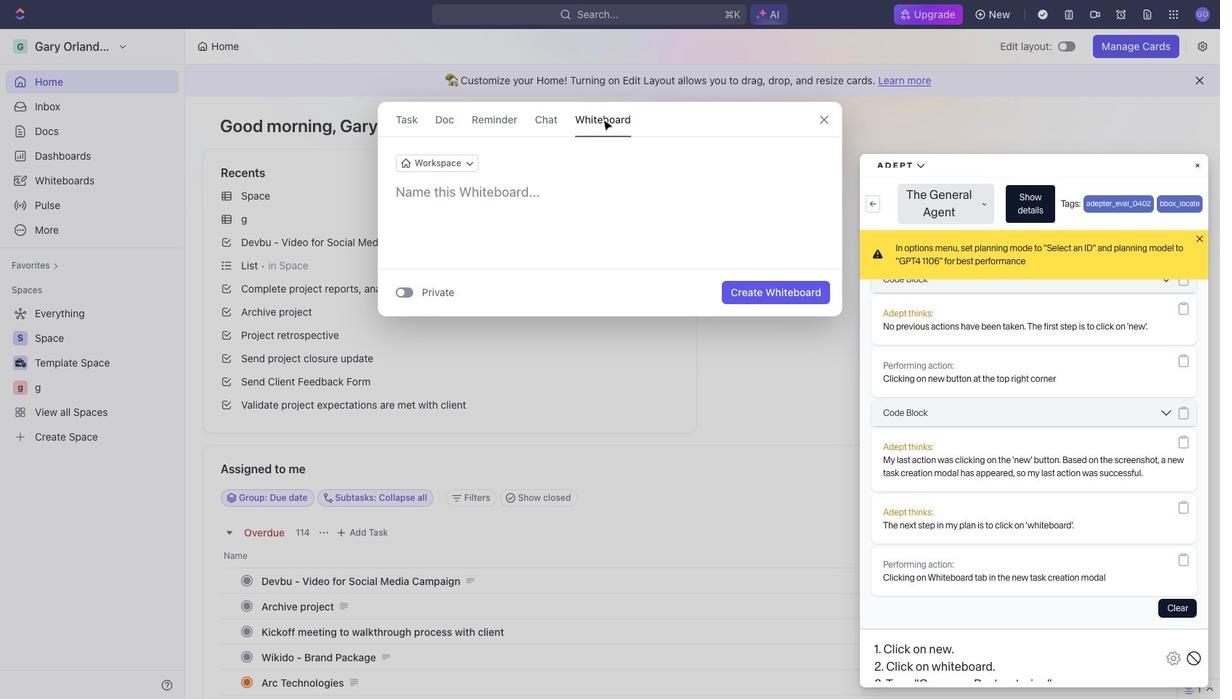 Task type: vqa. For each thing, say whether or not it's contained in the screenshot.
NAME THIS WHITEBOARD... field
yes



Task type: locate. For each thing, give the bounding box(es) containing it.
tree
[[6, 302, 179, 449]]

sidebar navigation
[[0, 29, 185, 700]]

Search tasks... text field
[[982, 487, 1127, 509]]

dialog
[[378, 102, 843, 317]]

Name this Whiteboard... field
[[378, 184, 842, 201]]

alert
[[185, 65, 1220, 97]]

tree inside sidebar navigation
[[6, 302, 179, 449]]



